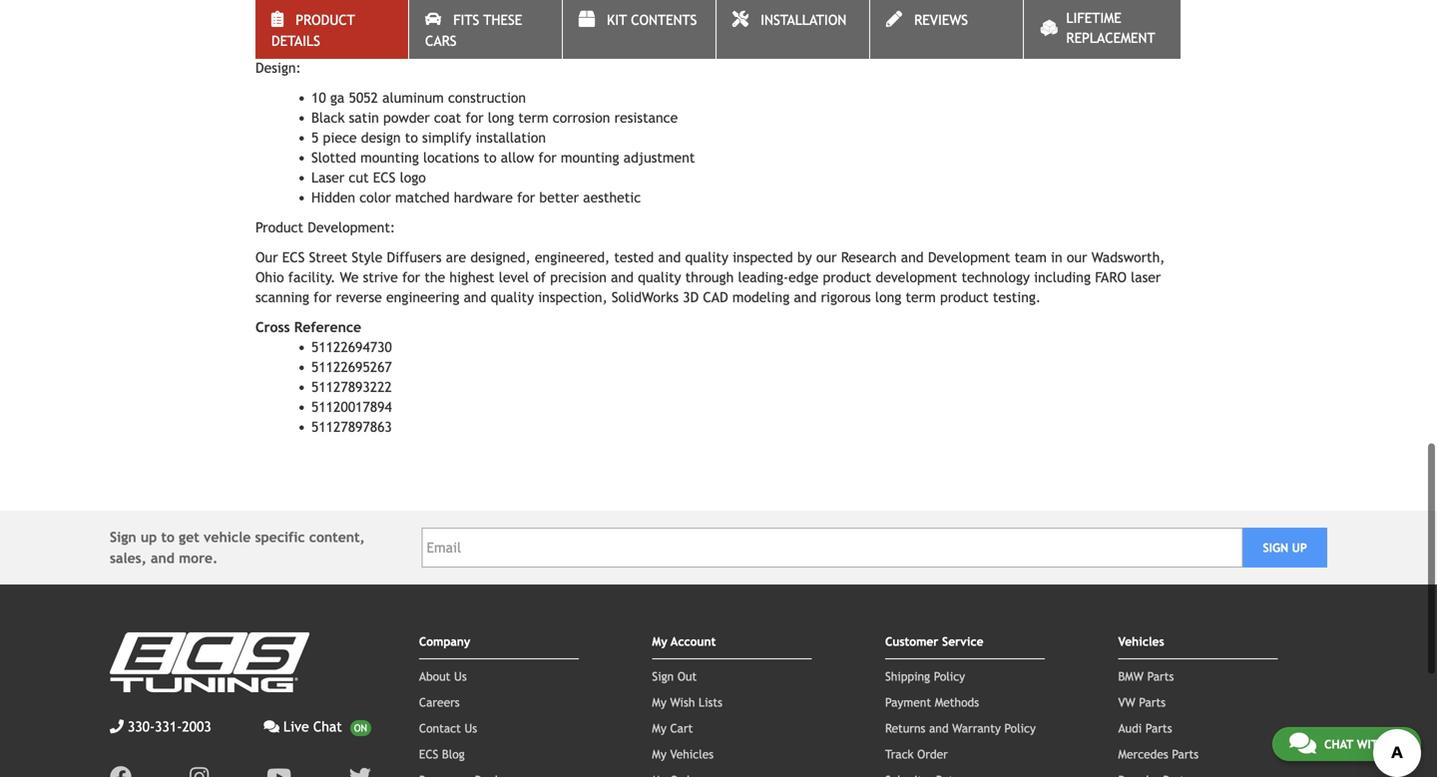 Task type: locate. For each thing, give the bounding box(es) containing it.
comments image inside chat with us link
[[1289, 732, 1316, 756]]

wish
[[670, 696, 695, 710]]

policy
[[934, 670, 965, 684], [1005, 722, 1036, 735]]

our up the including
[[1067, 249, 1087, 265]]

the inside our ecs street style diffusers are designed, engineered, tested and quality inspected by our research and development team in our wadsworth, ohio facility. we strive for the highest level of precision and quality through leading-edge product development technology including faro laser scanning for reverse engineering and quality inspection, solidworks 3d cad modeling and rigorous long term product testing.
[[425, 269, 445, 285]]

2 horizontal spatial with
[[1357, 738, 1386, 752]]

parts
[[1147, 670, 1174, 684], [1139, 696, 1166, 710], [1146, 722, 1172, 735], [1172, 747, 1199, 761]]

term up installation
[[518, 110, 549, 126]]

installation inside lightweight and durable 10ga aluminum in satin black powder coat to blend with the factory trim color installation is secure and simple with ample adjustability built in for perfect fitment
[[311, 30, 382, 46]]

sign out link
[[652, 670, 697, 684]]

and down fits
[[445, 30, 468, 46]]

satin inside lightweight and durable 10ga aluminum in satin black powder coat to blend with the factory trim color installation is secure and simple with ample adjustability built in for perfect fitment
[[583, 10, 613, 26]]

0 horizontal spatial up
[[141, 529, 157, 545]]

color down "cut"
[[360, 190, 391, 205]]

color right trim
[[930, 10, 961, 26]]

0 horizontal spatial term
[[518, 110, 549, 126]]

policy right warranty
[[1005, 722, 1036, 735]]

aluminum right 5052
[[382, 90, 444, 106]]

and right sales,
[[151, 550, 175, 566]]

0 horizontal spatial ecs
[[282, 249, 305, 265]]

shipping
[[885, 670, 930, 684]]

the
[[825, 10, 846, 26], [425, 269, 445, 285]]

trim
[[899, 10, 926, 26]]

0 horizontal spatial sign
[[110, 529, 136, 545]]

parts right mercedes
[[1172, 747, 1199, 761]]

parts up mercedes parts
[[1146, 722, 1172, 735]]

long down development
[[875, 289, 902, 305]]

0 horizontal spatial in
[[567, 10, 579, 26]]

chat with us link
[[1272, 728, 1421, 762]]

0 horizontal spatial powder
[[383, 110, 430, 126]]

1 horizontal spatial with
[[793, 10, 821, 26]]

10
[[311, 90, 326, 106]]

in up the including
[[1051, 249, 1063, 265]]

1 vertical spatial us
[[465, 722, 477, 735]]

cut
[[349, 170, 369, 186]]

vehicle
[[204, 529, 251, 545]]

facebook logo image
[[110, 766, 132, 778]]

5052
[[349, 90, 378, 106]]

0 vertical spatial long
[[488, 110, 514, 126]]

0 horizontal spatial chat
[[313, 719, 342, 735]]

0 vertical spatial installation
[[761, 12, 847, 28]]

comments image
[[264, 720, 280, 734], [1289, 732, 1316, 756]]

1 horizontal spatial long
[[875, 289, 902, 305]]

quality down level
[[491, 289, 534, 305]]

0 vertical spatial quality
[[685, 249, 728, 265]]

design
[[361, 130, 401, 146]]

2 horizontal spatial in
[[1051, 249, 1063, 265]]

ecs left blog
[[419, 747, 438, 761]]

0 vertical spatial vehicles
[[1118, 635, 1164, 649]]

cad
[[703, 289, 728, 305]]

1 horizontal spatial our
[[1067, 249, 1087, 265]]

up inside sign up to get vehicle specific content, sales, and more.
[[141, 529, 157, 545]]

my down the my cart link
[[652, 747, 667, 761]]

1 vertical spatial satin
[[349, 110, 379, 126]]

0 horizontal spatial with
[[517, 30, 544, 46]]

to inside sign up to get vehicle specific content, sales, and more.
[[161, 529, 175, 545]]

mercedes parts link
[[1118, 747, 1199, 761]]

powder up design
[[383, 110, 430, 126]]

0 horizontal spatial satin
[[349, 110, 379, 126]]

leading-
[[738, 269, 789, 285]]

in up "ample"
[[567, 10, 579, 26]]

ecs inside 10 ga 5052 aluminum construction black satin powder coat for long term corrosion resistance 5 piece design to simplify installation slotted mounting locations to allow for mounting adjustment laser cut ecs logo hidden color matched hardware for better aesthetic
[[373, 170, 396, 186]]

vehicles
[[1118, 635, 1164, 649], [670, 747, 714, 761]]

sign inside sign up to get vehicle specific content, sales, and more.
[[110, 529, 136, 545]]

1 horizontal spatial ecs
[[373, 170, 396, 186]]

0 vertical spatial term
[[518, 110, 549, 126]]

careers
[[419, 696, 460, 710]]

0 horizontal spatial color
[[360, 190, 391, 205]]

0 horizontal spatial vehicles
[[670, 747, 714, 761]]

instagram logo image
[[190, 766, 209, 778]]

0 vertical spatial policy
[[934, 670, 965, 684]]

quality up through
[[685, 249, 728, 265]]

us for about us
[[454, 670, 467, 684]]

1 horizontal spatial policy
[[1005, 722, 1036, 735]]

parts right bmw
[[1147, 670, 1174, 684]]

term down development
[[906, 289, 936, 305]]

satin inside 10 ga 5052 aluminum construction black satin powder coat for long term corrosion resistance 5 piece design to simplify installation slotted mounting locations to allow for mounting adjustment laser cut ecs logo hidden color matched hardware for better aesthetic
[[349, 110, 379, 126]]

0 horizontal spatial mounting
[[360, 150, 419, 166]]

audi parts
[[1118, 722, 1172, 735]]

our right by
[[816, 249, 837, 265]]

cross
[[256, 319, 290, 335]]

1 horizontal spatial the
[[825, 10, 846, 26]]

51120017894
[[311, 399, 392, 415]]

powder inside 10 ga 5052 aluminum construction black satin powder coat for long term corrosion resistance 5 piece design to simplify installation slotted mounting locations to allow for mounting adjustment laser cut ecs logo hidden color matched hardware for better aesthetic
[[383, 110, 430, 126]]

0 horizontal spatial the
[[425, 269, 445, 285]]

vehicles down the "cart"
[[670, 747, 714, 761]]

vw parts link
[[1118, 696, 1166, 710]]

0 horizontal spatial installation
[[311, 30, 382, 46]]

factory
[[850, 10, 895, 26]]

long inside 10 ga 5052 aluminum construction black satin powder coat for long term corrosion resistance 5 piece design to simplify installation slotted mounting locations to allow for mounting adjustment laser cut ecs logo hidden color matched hardware for better aesthetic
[[488, 110, 514, 126]]

0 vertical spatial product
[[823, 269, 872, 285]]

lifetime replacement link
[[1024, 0, 1181, 59]]

lifetime
[[1066, 10, 1122, 26]]

1 vertical spatial installation
[[311, 30, 382, 46]]

lightweight
[[311, 10, 385, 26]]

laser
[[1131, 269, 1161, 285]]

comments image left "live"
[[264, 720, 280, 734]]

returns
[[885, 722, 926, 735]]

330-331-2003 link
[[110, 717, 211, 737]]

live chat link
[[264, 717, 371, 737]]

ecs right "cut"
[[373, 170, 396, 186]]

2 my from the top
[[652, 696, 667, 710]]

for left the perfect
[[723, 30, 741, 46]]

0 vertical spatial ecs
[[373, 170, 396, 186]]

1 vertical spatial powder
[[383, 110, 430, 126]]

1 horizontal spatial powder
[[655, 10, 701, 26]]

1 vertical spatial color
[[360, 190, 391, 205]]

installation up fitment
[[761, 12, 847, 28]]

the inside lightweight and durable 10ga aluminum in satin black powder coat to blend with the factory trim color installation is secure and simple with ample adjustability built in for perfect fitment
[[825, 10, 846, 26]]

2 horizontal spatial sign
[[1263, 541, 1289, 555]]

coat up simplify
[[434, 110, 461, 126]]

highest
[[450, 269, 495, 285]]

5
[[311, 130, 319, 146]]

powder inside lightweight and durable 10ga aluminum in satin black powder coat to blend with the factory trim color installation is secure and simple with ample adjustability built in for perfect fitment
[[655, 10, 701, 26]]

piece
[[323, 130, 357, 146]]

0 vertical spatial aluminum
[[501, 10, 563, 26]]

about us
[[419, 670, 467, 684]]

for inside lightweight and durable 10ga aluminum in satin black powder coat to blend with the factory trim color installation is secure and simple with ample adjustability built in for perfect fitment
[[723, 30, 741, 46]]

1 horizontal spatial term
[[906, 289, 936, 305]]

street
[[309, 249, 347, 265]]

2 vertical spatial with
[[1357, 738, 1386, 752]]

2 horizontal spatial quality
[[685, 249, 728, 265]]

sign up to get vehicle specific content, sales, and more.
[[110, 529, 365, 566]]

0 vertical spatial the
[[825, 10, 846, 26]]

my left the wish
[[652, 696, 667, 710]]

comments image left chat with us
[[1289, 732, 1316, 756]]

0 horizontal spatial coat
[[434, 110, 461, 126]]

contact us link
[[419, 722, 477, 735]]

0 horizontal spatial quality
[[491, 289, 534, 305]]

and inside sign up to get vehicle specific content, sales, and more.
[[151, 550, 175, 566]]

lightweight and durable 10ga aluminum in satin black powder coat to blend with the factory trim color installation is secure and simple with ample adjustability built in for perfect fitment
[[311, 10, 961, 46]]

1 horizontal spatial chat
[[1324, 738, 1354, 752]]

1 my from the top
[[652, 635, 668, 649]]

and right tested
[[658, 249, 681, 265]]

2 vertical spatial ecs
[[419, 747, 438, 761]]

my left 'account'
[[652, 635, 668, 649]]

chat with us
[[1324, 738, 1404, 752]]

my left the "cart"
[[652, 722, 667, 735]]

us
[[454, 670, 467, 684], [465, 722, 477, 735], [1390, 738, 1404, 752]]

parts for bmw parts
[[1147, 670, 1174, 684]]

sign inside button
[[1263, 541, 1289, 555]]

tested
[[614, 249, 654, 265]]

1 horizontal spatial aluminum
[[501, 10, 563, 26]]

0 vertical spatial product
[[296, 12, 355, 28]]

satin down 5052
[[349, 110, 379, 126]]

product details
[[271, 12, 355, 49]]

live
[[284, 719, 309, 735]]

mounting down design
[[360, 150, 419, 166]]

aluminum
[[501, 10, 563, 26], [382, 90, 444, 106]]

product
[[296, 12, 355, 28], [256, 219, 303, 235]]

1 vertical spatial term
[[906, 289, 936, 305]]

policy up methods
[[934, 670, 965, 684]]

to left "blend"
[[737, 10, 750, 26]]

product up 'details'
[[296, 12, 355, 28]]

1 horizontal spatial product
[[940, 289, 989, 305]]

us for contact us
[[465, 722, 477, 735]]

0 vertical spatial coat
[[705, 10, 733, 26]]

to inside lightweight and durable 10ga aluminum in satin black powder coat to blend with the factory trim color installation is secure and simple with ample adjustability built in for perfect fitment
[[737, 10, 750, 26]]

satin left "black"
[[583, 10, 613, 26]]

1 horizontal spatial color
[[930, 10, 961, 26]]

0 horizontal spatial aluminum
[[382, 90, 444, 106]]

the up fitment
[[825, 10, 846, 26]]

1 horizontal spatial sign
[[652, 670, 674, 684]]

ecs inside our ecs street style diffusers are designed, engineered, tested and quality inspected by our research and development team in our wadsworth, ohio facility. we strive for the highest level of precision and quality through leading-edge product development technology including faro laser scanning for reverse engineering and quality inspection, solidworks 3d cad modeling and rigorous long term product testing.
[[282, 249, 305, 265]]

0 horizontal spatial long
[[488, 110, 514, 126]]

development
[[928, 249, 1011, 265]]

1 vertical spatial in
[[707, 30, 719, 46]]

2 horizontal spatial ecs
[[419, 747, 438, 761]]

0 vertical spatial powder
[[655, 10, 701, 26]]

contact us
[[419, 722, 477, 735]]

ecs
[[373, 170, 396, 186], [282, 249, 305, 265], [419, 747, 438, 761]]

mounting down corrosion
[[561, 150, 619, 166]]

order
[[917, 747, 948, 761]]

up inside button
[[1292, 541, 1307, 555]]

wadsworth,
[[1092, 249, 1165, 265]]

my account
[[652, 635, 716, 649]]

vehicles up bmw parts in the bottom of the page
[[1118, 635, 1164, 649]]

my for my account
[[652, 635, 668, 649]]

twitter logo image
[[349, 766, 371, 778]]

ecs tuning image
[[110, 633, 309, 693]]

for left the better at the top of page
[[517, 190, 535, 205]]

10ga
[[468, 10, 497, 26]]

product inside product details
[[296, 12, 355, 28]]

up for sign up to get vehicle specific content, sales, and more.
[[141, 529, 157, 545]]

1 vertical spatial with
[[517, 30, 544, 46]]

0 horizontal spatial comments image
[[264, 720, 280, 734]]

powder
[[655, 10, 701, 26], [383, 110, 430, 126]]

research
[[841, 249, 897, 265]]

1 vertical spatial ecs
[[282, 249, 305, 265]]

sign for sign up to get vehicle specific content, sales, and more.
[[110, 529, 136, 545]]

in right built
[[707, 30, 719, 46]]

coat left "blend"
[[705, 10, 733, 26]]

chat
[[313, 719, 342, 735], [1324, 738, 1354, 752]]

my wish lists link
[[652, 696, 723, 710]]

sign up
[[1263, 541, 1307, 555]]

installation
[[761, 12, 847, 28], [311, 30, 382, 46]]

color inside lightweight and durable 10ga aluminum in satin black powder coat to blend with the factory trim color installation is secure and simple with ample adjustability built in for perfect fitment
[[930, 10, 961, 26]]

2 our from the left
[[1067, 249, 1087, 265]]

comments image for live
[[264, 720, 280, 734]]

1 vertical spatial long
[[875, 289, 902, 305]]

0 horizontal spatial policy
[[934, 670, 965, 684]]

1 horizontal spatial up
[[1292, 541, 1307, 555]]

quality up solidworks
[[638, 269, 681, 285]]

2 vertical spatial quality
[[491, 289, 534, 305]]

0 vertical spatial us
[[454, 670, 467, 684]]

my cart link
[[652, 722, 693, 735]]

slotted
[[311, 150, 356, 166]]

2 vertical spatial in
[[1051, 249, 1063, 265]]

resistance
[[615, 110, 678, 126]]

1 vertical spatial coat
[[434, 110, 461, 126]]

1 vertical spatial product
[[256, 219, 303, 235]]

1 horizontal spatial in
[[707, 30, 719, 46]]

engineering
[[386, 289, 459, 305]]

the up engineering
[[425, 269, 445, 285]]

1 vertical spatial aluminum
[[382, 90, 444, 106]]

faro
[[1095, 269, 1127, 285]]

0 horizontal spatial our
[[816, 249, 837, 265]]

returns and warranty policy link
[[885, 722, 1036, 735]]

for right allow
[[539, 150, 557, 166]]

product down technology
[[940, 289, 989, 305]]

1 horizontal spatial quality
[[638, 269, 681, 285]]

3 my from the top
[[652, 722, 667, 735]]

installation down lightweight
[[311, 30, 382, 46]]

to left allow
[[484, 150, 497, 166]]

4 my from the top
[[652, 747, 667, 761]]

long inside our ecs street style diffusers are designed, engineered, tested and quality inspected by our research and development team in our wadsworth, ohio facility. we strive for the highest level of precision and quality through leading-edge product development technology including faro laser scanning for reverse engineering and quality inspection, solidworks 3d cad modeling and rigorous long term product testing.
[[875, 289, 902, 305]]

inspection,
[[538, 289, 608, 305]]

product up our
[[256, 219, 303, 235]]

facility.
[[288, 269, 336, 285]]

comments image inside the live chat link
[[264, 720, 280, 734]]

1 vertical spatial the
[[425, 269, 445, 285]]

aluminum up "ample"
[[501, 10, 563, 26]]

1 horizontal spatial coat
[[705, 10, 733, 26]]

1 horizontal spatial mounting
[[561, 150, 619, 166]]

our
[[256, 249, 278, 265]]

to left get
[[161, 529, 175, 545]]

replacement
[[1066, 30, 1155, 46]]

powder up built
[[655, 10, 701, 26]]

locations
[[423, 150, 479, 166]]

up for sign up
[[1292, 541, 1307, 555]]

engineered,
[[535, 249, 610, 265]]

1 vertical spatial chat
[[1324, 738, 1354, 752]]

product up rigorous
[[823, 269, 872, 285]]

1 horizontal spatial satin
[[583, 10, 613, 26]]

coat inside lightweight and durable 10ga aluminum in satin black powder coat to blend with the factory trim color installation is secure and simple with ample adjustability built in for perfect fitment
[[705, 10, 733, 26]]

with
[[793, 10, 821, 26], [517, 30, 544, 46], [1357, 738, 1386, 752]]

long up installation
[[488, 110, 514, 126]]

phone image
[[110, 720, 124, 734]]

0 vertical spatial color
[[930, 10, 961, 26]]

product for details
[[296, 12, 355, 28]]

term inside 10 ga 5052 aluminum construction black satin powder coat for long term corrosion resistance 5 piece design to simplify installation slotted mounting locations to allow for mounting adjustment laser cut ecs logo hidden color matched hardware for better aesthetic
[[518, 110, 549, 126]]

sign for sign up
[[1263, 541, 1289, 555]]

1 horizontal spatial comments image
[[1289, 732, 1316, 756]]

0 vertical spatial satin
[[583, 10, 613, 26]]

payment
[[885, 696, 931, 710]]

parts right vw
[[1139, 696, 1166, 710]]

my
[[652, 635, 668, 649], [652, 696, 667, 710], [652, 722, 667, 735], [652, 747, 667, 761]]

ecs right our
[[282, 249, 305, 265]]

product
[[823, 269, 872, 285], [940, 289, 989, 305]]

2 mounting from the left
[[561, 150, 619, 166]]

1 horizontal spatial installation
[[761, 12, 847, 28]]

0 vertical spatial with
[[793, 10, 821, 26]]

sign out
[[652, 670, 697, 684]]

0 vertical spatial chat
[[313, 719, 342, 735]]



Task type: describe. For each thing, give the bounding box(es) containing it.
in inside our ecs street style diffusers are designed, engineered, tested and quality inspected by our research and development team in our wadsworth, ohio facility. we strive for the highest level of precision and quality through leading-edge product development technology including faro laser scanning for reverse engineering and quality inspection, solidworks 3d cad modeling and rigorous long term product testing.
[[1051, 249, 1063, 265]]

black
[[311, 110, 345, 126]]

for down facility.
[[314, 289, 332, 305]]

my wish lists
[[652, 696, 723, 710]]

through
[[685, 269, 734, 285]]

team
[[1015, 249, 1047, 265]]

product details link
[[256, 0, 408, 59]]

by
[[797, 249, 812, 265]]

product development:
[[256, 219, 395, 235]]

10 ga 5052 aluminum construction black satin powder coat for long term corrosion resistance 5 piece design to simplify installation slotted mounting locations to allow for mounting adjustment laser cut ecs logo hidden color matched hardware for better aesthetic
[[311, 90, 695, 205]]

corrosion
[[553, 110, 610, 126]]

diffusers
[[387, 249, 442, 265]]

satin for in
[[583, 10, 613, 26]]

installation
[[476, 130, 546, 146]]

allow
[[501, 150, 534, 166]]

edge
[[789, 269, 819, 285]]

1 mounting from the left
[[360, 150, 419, 166]]

ohio
[[256, 269, 284, 285]]

scanning
[[256, 289, 309, 305]]

warranty
[[952, 722, 1001, 735]]

aluminum inside lightweight and durable 10ga aluminum in satin black powder coat to blend with the factory trim color installation is secure and simple with ample adjustability built in for perfect fitment
[[501, 10, 563, 26]]

hidden
[[311, 190, 355, 205]]

ecs blog link
[[419, 747, 465, 761]]

track order link
[[885, 747, 948, 761]]

reverse
[[336, 289, 382, 305]]

sign up button
[[1243, 528, 1327, 568]]

live chat
[[284, 719, 342, 735]]

aluminum inside 10 ga 5052 aluminum construction black satin powder coat for long term corrosion resistance 5 piece design to simplify installation slotted mounting locations to allow for mounting adjustment laser cut ecs logo hidden color matched hardware for better aesthetic
[[382, 90, 444, 106]]

style
[[352, 249, 383, 265]]

and up order
[[929, 722, 949, 735]]

built
[[674, 30, 703, 46]]

1 horizontal spatial vehicles
[[1118, 635, 1164, 649]]

technology
[[962, 269, 1030, 285]]

bmw
[[1118, 670, 1144, 684]]

specific
[[255, 529, 305, 545]]

fitment
[[796, 30, 843, 46]]

to right design
[[405, 130, 418, 146]]

1 vertical spatial product
[[940, 289, 989, 305]]

my for my vehicles
[[652, 747, 667, 761]]

1 vertical spatial policy
[[1005, 722, 1036, 735]]

Email email field
[[422, 528, 1243, 568]]

ecs blog
[[419, 747, 465, 761]]

rigorous
[[821, 289, 871, 305]]

my vehicles
[[652, 747, 714, 761]]

payment methods
[[885, 696, 979, 710]]

fits these cars
[[425, 12, 522, 49]]

out
[[678, 670, 697, 684]]

ample
[[549, 30, 587, 46]]

shipping policy
[[885, 670, 965, 684]]

testing.
[[993, 289, 1041, 305]]

vw
[[1118, 696, 1136, 710]]

details
[[271, 33, 320, 49]]

audi
[[1118, 722, 1142, 735]]

fits
[[453, 12, 479, 28]]

product for development:
[[256, 219, 303, 235]]

cross reference 51122694730 51122695267 51127893222 51120017894 51127897863
[[256, 319, 392, 435]]

0 horizontal spatial product
[[823, 269, 872, 285]]

bmw parts
[[1118, 670, 1174, 684]]

51127893222
[[311, 379, 392, 395]]

lists
[[699, 696, 723, 710]]

reviews
[[914, 12, 968, 28]]

solidworks
[[612, 289, 679, 305]]

customer
[[885, 635, 939, 649]]

2 vertical spatial us
[[1390, 738, 1404, 752]]

precision
[[550, 269, 607, 285]]

parts for vw parts
[[1139, 696, 1166, 710]]

returns and warranty policy
[[885, 722, 1036, 735]]

coat inside 10 ga 5052 aluminum construction black satin powder coat for long term corrosion resistance 5 piece design to simplify installation slotted mounting locations to allow for mounting adjustment laser cut ecs logo hidden color matched hardware for better aesthetic
[[434, 110, 461, 126]]

mercedes
[[1118, 747, 1169, 761]]

lifetime replacement
[[1066, 10, 1155, 46]]

our ecs street style diffusers are designed, engineered, tested and quality inspected by our research and development team in our wadsworth, ohio facility. we strive for the highest level of precision and quality through leading-edge product development technology including faro laser scanning for reverse engineering and quality inspection, solidworks 3d cad modeling and rigorous long term product testing.
[[256, 249, 1165, 305]]

matched
[[395, 190, 450, 205]]

and down tested
[[611, 269, 634, 285]]

track
[[885, 747, 914, 761]]

330-331-2003
[[128, 719, 211, 735]]

blog
[[442, 747, 465, 761]]

track order
[[885, 747, 948, 761]]

0 vertical spatial in
[[567, 10, 579, 26]]

development:
[[308, 219, 395, 235]]

parts for audi parts
[[1146, 722, 1172, 735]]

development
[[876, 269, 957, 285]]

customer service
[[885, 635, 984, 649]]

level
[[499, 269, 529, 285]]

1 vertical spatial quality
[[638, 269, 681, 285]]

reviews link
[[870, 0, 1023, 59]]

1 our from the left
[[816, 249, 837, 265]]

for down 'diffusers'
[[402, 269, 420, 285]]

cars
[[425, 33, 457, 49]]

payment methods link
[[885, 696, 979, 710]]

construction
[[448, 90, 526, 106]]

are designed,
[[446, 249, 531, 265]]

we
[[340, 269, 359, 285]]

for down construction
[[466, 110, 484, 126]]

these
[[483, 12, 522, 28]]

sign for sign out
[[652, 670, 674, 684]]

and up development
[[901, 249, 924, 265]]

youtube logo image
[[267, 766, 291, 778]]

blend
[[754, 10, 789, 26]]

reference
[[294, 319, 361, 335]]

comments image for chat
[[1289, 732, 1316, 756]]

including
[[1034, 269, 1091, 285]]

adjustment
[[624, 150, 695, 166]]

my for my cart
[[652, 722, 667, 735]]

term inside our ecs street style diffusers are designed, engineered, tested and quality inspected by our research and development team in our wadsworth, ohio facility. we strive for the highest level of precision and quality through leading-edge product development technology including faro laser scanning for reverse engineering and quality inspection, solidworks 3d cad modeling and rigorous long term product testing.
[[906, 289, 936, 305]]

of
[[533, 269, 546, 285]]

my cart
[[652, 722, 693, 735]]

my for my wish lists
[[652, 696, 667, 710]]

satin for black
[[349, 110, 379, 126]]

and up is
[[389, 10, 412, 26]]

ga
[[330, 90, 345, 106]]

laser
[[311, 170, 345, 186]]

and down highest
[[464, 289, 486, 305]]

color inside 10 ga 5052 aluminum construction black satin powder coat for long term corrosion resistance 5 piece design to simplify installation slotted mounting locations to allow for mounting adjustment laser cut ecs logo hidden color matched hardware for better aesthetic
[[360, 190, 391, 205]]

contact
[[419, 722, 461, 735]]

black
[[617, 10, 650, 26]]

kit
[[607, 12, 627, 28]]

1 vertical spatial vehicles
[[670, 747, 714, 761]]

parts for mercedes parts
[[1172, 747, 1199, 761]]



Task type: vqa. For each thing, say whether or not it's contained in the screenshot.


